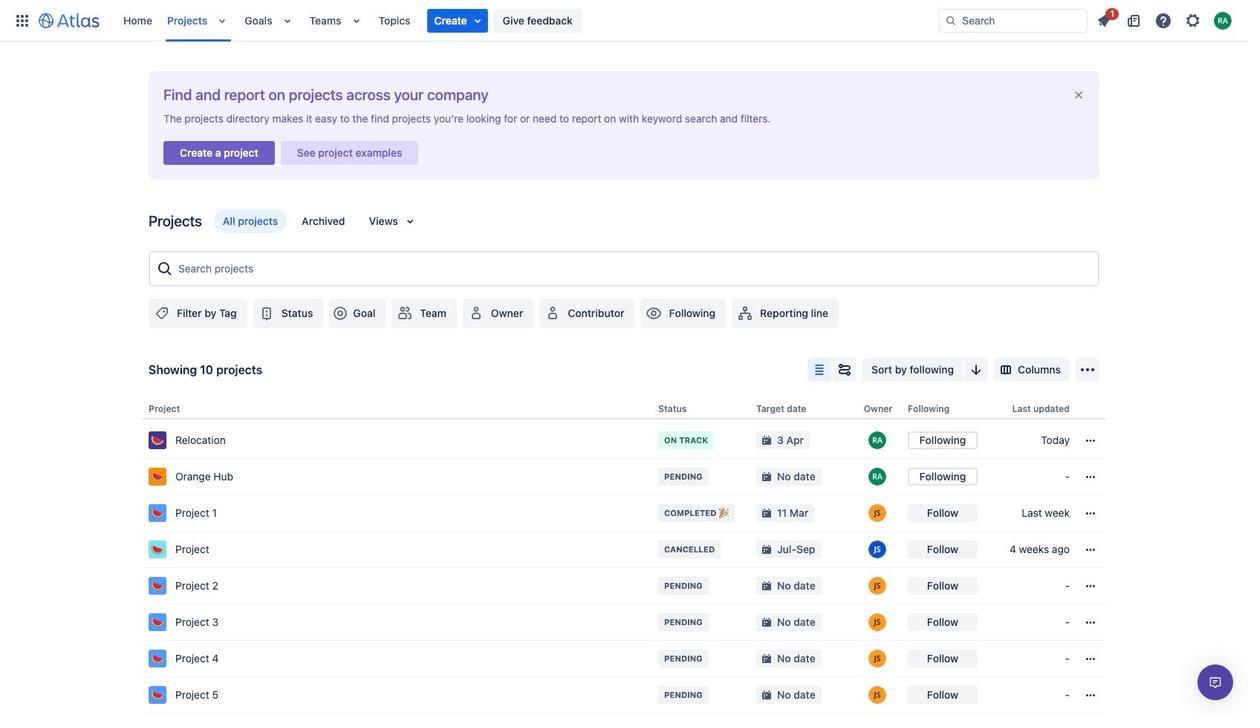 Task type: describe. For each thing, give the bounding box(es) containing it.
more options image
[[1079, 361, 1097, 379]]

1 horizontal spatial list item
[[1091, 6, 1119, 32]]

Search field
[[940, 9, 1088, 32]]

top element
[[9, 0, 940, 41]]

search projects image
[[156, 260, 174, 278]]

tag image
[[153, 305, 171, 323]]

settings image
[[1185, 12, 1203, 29]]

help image
[[1155, 12, 1173, 29]]

account image
[[1215, 12, 1232, 29]]

display as timeline image
[[836, 361, 854, 379]]

Search projects field
[[174, 256, 1093, 282]]

switch to... image
[[13, 12, 31, 29]]

list item inside list
[[427, 9, 488, 32]]

status image
[[258, 305, 276, 323]]

display as list image
[[811, 361, 829, 379]]



Task type: locate. For each thing, give the bounding box(es) containing it.
1 horizontal spatial list
[[1091, 6, 1240, 32]]

notifications image
[[1096, 12, 1113, 29]]

None search field
[[940, 9, 1088, 32]]

open intercom messenger image
[[1207, 674, 1225, 692]]

close banner image
[[1073, 89, 1085, 101]]

0 horizontal spatial list
[[116, 0, 940, 41]]

search image
[[945, 14, 957, 26]]

list item
[[1091, 6, 1119, 32], [427, 9, 488, 32]]

following image
[[646, 305, 663, 323]]

0 horizontal spatial list item
[[427, 9, 488, 32]]

banner
[[0, 0, 1249, 42]]

list
[[116, 0, 940, 41], [1091, 6, 1240, 32]]

reverse sort order image
[[968, 361, 986, 379]]



Task type: vqa. For each thing, say whether or not it's contained in the screenshot.
Close dialog 'icon'
no



